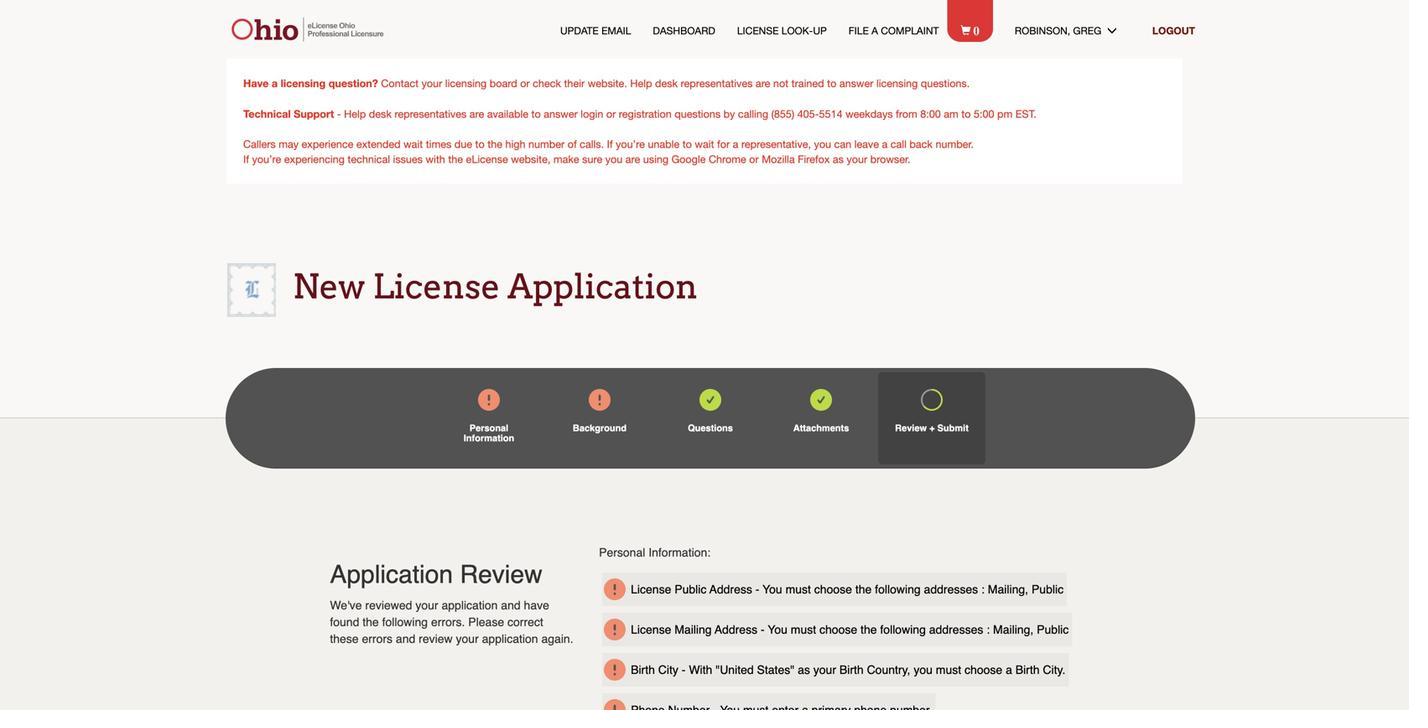 Task type: locate. For each thing, give the bounding box(es) containing it.
1 vertical spatial are
[[470, 108, 484, 120]]

public for license public address - you must choose the following addresses : mailing, public
[[1032, 583, 1064, 596]]

the for reviewed
[[363, 616, 379, 629]]

the inside 'we've reviewed your application and have found the following errors. please correct these errors and review your application again.'
[[363, 616, 379, 629]]

1 vertical spatial review
[[460, 560, 543, 589]]

1 wait from the left
[[404, 138, 423, 150]]

questions
[[675, 108, 721, 120]]

reviewed
[[365, 599, 412, 612]]

representatives inside have a licensing question? contact your licensing board or check their website. help desk representatives are not trained to answer licensing questions.
[[681, 77, 753, 89]]

the down due
[[448, 153, 463, 165]]

1 horizontal spatial help
[[630, 77, 652, 89]]

must up the states"
[[791, 623, 816, 637]]

the
[[488, 138, 502, 150], [448, 153, 463, 165], [855, 583, 872, 596], [363, 616, 379, 629], [861, 623, 877, 637]]

not
[[773, 77, 789, 89]]

unable
[[648, 138, 680, 150]]

0 horizontal spatial or
[[520, 77, 530, 89]]

your down the 'leave'
[[847, 153, 868, 165]]

check
[[533, 77, 561, 89]]

address up mailing
[[710, 583, 752, 596]]

desk inside technical support - help desk representatives are available to answer login or registration questions by calling (855) 405-5514 weekdays from 8:00 am to 5:00 pm est.
[[369, 108, 392, 120]]

can
[[834, 138, 852, 150]]

you for mailing
[[768, 623, 788, 637]]

must up license mailing address - you must choose the following addresses : mailing, public
[[786, 583, 811, 596]]

application down correct
[[482, 632, 538, 646]]

if right calls.
[[607, 138, 613, 150]]

license inside license look-up link
[[737, 25, 779, 36]]

elicense
[[466, 153, 508, 165]]

you're up using
[[616, 138, 645, 150]]

support
[[294, 107, 334, 120]]

elicense ohio professional licensure image
[[226, 17, 393, 42]]

mailing
[[675, 623, 712, 637]]

answer left login
[[544, 108, 578, 120]]

the up country,
[[861, 623, 877, 637]]

0 vertical spatial you
[[763, 583, 782, 596]]

or right login
[[606, 108, 616, 120]]

you're down callers
[[252, 153, 281, 165]]

1 horizontal spatial review
[[895, 423, 927, 434]]

submit
[[937, 423, 969, 434]]

must right country,
[[936, 664, 961, 677]]

review up "have"
[[460, 560, 543, 589]]

2 horizontal spatial birth
[[1016, 664, 1040, 677]]

help up technical support - help desk representatives are available to answer login or registration questions by calling (855) 405-5514 weekdays from 8:00 am to 5:00 pm est.
[[630, 77, 652, 89]]

these
[[330, 632, 359, 646]]

information
[[464, 433, 514, 444]]

wait left for at right
[[695, 138, 714, 150]]

0 vertical spatial you
[[814, 138, 831, 150]]

review left +
[[895, 423, 927, 434]]

you up firefox
[[814, 138, 831, 150]]

birth left city
[[631, 664, 655, 677]]

the up errors
[[363, 616, 379, 629]]

1 horizontal spatial desk
[[655, 77, 678, 89]]

1 horizontal spatial you're
[[616, 138, 645, 150]]

board
[[490, 77, 517, 89]]

: for license public address - you must choose the following addresses : mailing, public
[[981, 583, 985, 596]]

1 vertical spatial you
[[768, 623, 788, 637]]

0 vertical spatial review
[[895, 423, 927, 434]]

+
[[930, 423, 935, 434]]

application up please
[[442, 599, 498, 612]]

a
[[872, 25, 878, 36], [272, 77, 278, 89], [733, 138, 739, 150], [882, 138, 888, 150], [1006, 664, 1012, 677]]

are inside have a licensing question? contact your licensing board or check their website. help desk representatives are not trained to answer licensing questions.
[[756, 77, 770, 89]]

choose
[[814, 583, 852, 596], [820, 623, 857, 637], [965, 664, 1003, 677]]

background button
[[546, 372, 653, 465]]

1 vertical spatial desk
[[369, 108, 392, 120]]

licensing
[[281, 77, 326, 89], [445, 77, 487, 89], [877, 77, 918, 89]]

1 horizontal spatial if
[[607, 138, 613, 150]]

0 vertical spatial or
[[520, 77, 530, 89]]

0 horizontal spatial are
[[470, 108, 484, 120]]

robinson, greg
[[1015, 25, 1107, 36]]

birth left city.
[[1016, 664, 1040, 677]]

addresses for license public address - you must choose the following addresses : mailing, public
[[924, 583, 978, 596]]

answer inside technical support - help desk representatives are available to answer login or registration questions by calling (855) 405-5514 weekdays from 8:00 am to 5:00 pm est.
[[544, 108, 578, 120]]

address up "united on the bottom right of page
[[715, 623, 758, 637]]

0 vertical spatial mailing,
[[988, 583, 1028, 596]]

1 horizontal spatial answer
[[840, 77, 874, 89]]

have a licensing question? contact your licensing board or check their website. help desk representatives are not trained to answer licensing questions.
[[243, 77, 970, 89]]

review
[[895, 423, 927, 434], [460, 560, 543, 589]]

1 vertical spatial you're
[[252, 153, 281, 165]]

application
[[442, 599, 498, 612], [482, 632, 538, 646]]

representatives up by
[[681, 77, 753, 89]]

following inside 'we've reviewed your application and have found the following errors. please correct these errors and review your application again.'
[[382, 616, 428, 629]]

look-
[[782, 25, 813, 36]]

callers may experience extended wait times due to the high number of calls. if you're unable to wait for a representative, you can leave a call back number. if you're experiencing technical issues with the elicense website, make sure you are using google chrome or mozilla firefox as your browser.
[[243, 138, 974, 165]]

1 vertical spatial if
[[243, 153, 249, 165]]

1 vertical spatial mailing,
[[993, 623, 1034, 637]]

are
[[756, 77, 770, 89], [470, 108, 484, 120], [626, 153, 640, 165]]

personal inside personal information
[[470, 423, 509, 434]]

background
[[573, 423, 627, 434]]

address for mailing
[[715, 623, 758, 637]]

you right country,
[[914, 664, 933, 677]]

country,
[[867, 664, 911, 677]]

a left call
[[882, 138, 888, 150]]

review inside button
[[895, 423, 927, 434]]

as down can
[[833, 153, 844, 165]]

attachments button
[[768, 372, 875, 465]]

personal for personal information
[[470, 423, 509, 434]]

0 vertical spatial help
[[630, 77, 652, 89]]

address for public
[[710, 583, 752, 596]]

are left 'not' at top
[[756, 77, 770, 89]]

1 horizontal spatial you
[[814, 138, 831, 150]]

licensing up from
[[877, 77, 918, 89]]

0 vertical spatial address
[[710, 583, 752, 596]]

0 vertical spatial if
[[607, 138, 613, 150]]

1 horizontal spatial as
[[833, 153, 844, 165]]

1 horizontal spatial wait
[[695, 138, 714, 150]]

1 vertical spatial :
[[987, 623, 990, 637]]

your right contact
[[422, 77, 442, 89]]

2 vertical spatial or
[[749, 153, 759, 165]]

2 horizontal spatial or
[[749, 153, 759, 165]]

birth
[[631, 664, 655, 677], [840, 664, 864, 677], [1016, 664, 1040, 677]]

2 wait from the left
[[695, 138, 714, 150]]

3 birth from the left
[[1016, 664, 1040, 677]]

you for public
[[763, 583, 782, 596]]

desk up extended in the top left of the page
[[369, 108, 392, 120]]

0 horizontal spatial :
[[981, 583, 985, 596]]

0 horizontal spatial representatives
[[395, 108, 467, 120]]

and up correct
[[501, 599, 521, 612]]

city
[[658, 664, 679, 677]]

city.
[[1043, 664, 1066, 677]]

menu down image
[[1107, 25, 1131, 35]]

to right am
[[962, 108, 971, 120]]

if down callers
[[243, 153, 249, 165]]

desk inside have a licensing question? contact your licensing board or check their website. help desk representatives are not trained to answer licensing questions.
[[655, 77, 678, 89]]

questions button
[[657, 372, 764, 465]]

1 horizontal spatial and
[[501, 599, 521, 612]]

license for license mailing address - you must choose the following addresses : mailing, public
[[631, 623, 671, 637]]

0 horizontal spatial help
[[344, 108, 366, 120]]

from
[[896, 108, 917, 120]]

your down license mailing address - you must choose the following addresses : mailing, public
[[813, 664, 836, 677]]

0 horizontal spatial desk
[[369, 108, 392, 120]]

robinson, greg link
[[1015, 23, 1131, 38]]

1 vertical spatial help
[[344, 108, 366, 120]]

with
[[426, 153, 445, 165]]

of
[[568, 138, 577, 150]]

0 vertical spatial and
[[501, 599, 521, 612]]

login
[[581, 108, 603, 120]]

0 vertical spatial representatives
[[681, 77, 753, 89]]

0 vertical spatial must
[[786, 583, 811, 596]]

2 horizontal spatial licensing
[[877, 77, 918, 89]]

representatives
[[681, 77, 753, 89], [395, 108, 467, 120]]

wait
[[404, 138, 423, 150], [695, 138, 714, 150]]

or right board on the left
[[520, 77, 530, 89]]

robinson,
[[1015, 25, 1070, 36]]

are inside callers may experience extended wait times due to the high number of calls. if you're unable to wait for a representative, you can leave a call back number. if you're experiencing technical issues with the elicense website, make sure you are using google chrome or mozilla firefox as your browser.
[[626, 153, 640, 165]]

1 horizontal spatial or
[[606, 108, 616, 120]]

birth left country,
[[840, 664, 864, 677]]

1 horizontal spatial representatives
[[681, 77, 753, 89]]

found
[[330, 616, 359, 629]]

help inside have a licensing question? contact your licensing board or check their website. help desk representatives are not trained to answer licensing questions.
[[630, 77, 652, 89]]

application
[[508, 266, 698, 307], [330, 560, 453, 589]]

0 vertical spatial application
[[442, 599, 498, 612]]

help
[[630, 77, 652, 89], [344, 108, 366, 120]]

stamp image
[[226, 263, 276, 317]]

0 vertical spatial choose
[[814, 583, 852, 596]]

following up country,
[[880, 623, 926, 637]]

2 horizontal spatial you
[[914, 664, 933, 677]]

review
[[419, 632, 453, 646]]

to right due
[[475, 138, 485, 150]]

1 vertical spatial and
[[396, 632, 415, 646]]

0 horizontal spatial application
[[330, 560, 453, 589]]

0 vertical spatial as
[[833, 153, 844, 165]]

following up license mailing address - you must choose the following addresses : mailing, public
[[875, 583, 921, 596]]

2 horizontal spatial are
[[756, 77, 770, 89]]

0 horizontal spatial answer
[[544, 108, 578, 120]]

call
[[891, 138, 907, 150]]

as inside callers may experience extended wait times due to the high number of calls. if you're unable to wait for a representative, you can leave a call back number. if you're experiencing technical issues with the elicense website, make sure you are using google chrome or mozilla firefox as your browser.
[[833, 153, 844, 165]]

1 horizontal spatial personal
[[599, 546, 645, 560]]

:
[[981, 583, 985, 596], [987, 623, 990, 637]]

1 horizontal spatial are
[[626, 153, 640, 165]]

following for license mailing address - you must choose the following addresses : mailing, public
[[880, 623, 926, 637]]

answer
[[840, 77, 874, 89], [544, 108, 578, 120]]

review + submit button
[[878, 372, 986, 465]]

and right errors
[[396, 632, 415, 646]]

0 vertical spatial application
[[508, 266, 698, 307]]

with
[[689, 664, 712, 677]]

1 vertical spatial or
[[606, 108, 616, 120]]

desk up registration
[[655, 77, 678, 89]]

and
[[501, 599, 521, 612], [396, 632, 415, 646]]

we've
[[330, 599, 362, 612]]

extended
[[356, 138, 401, 150]]

0 vertical spatial are
[[756, 77, 770, 89]]

answer inside have a licensing question? contact your licensing board or check their website. help desk representatives are not trained to answer licensing questions.
[[840, 77, 874, 89]]

mailing,
[[988, 583, 1028, 596], [993, 623, 1034, 637]]

licensing left board on the left
[[445, 77, 487, 89]]

by
[[724, 108, 735, 120]]

your inside callers may experience extended wait times due to the high number of calls. if you're unable to wait for a representative, you can leave a call back number. if you're experiencing technical issues with the elicense website, make sure you are using google chrome or mozilla firefox as your browser.
[[847, 153, 868, 165]]

a right have
[[272, 77, 278, 89]]

addresses for license mailing address - you must choose the following addresses : mailing, public
[[929, 623, 983, 637]]

you
[[814, 138, 831, 150], [605, 153, 623, 165], [914, 664, 933, 677]]

1 vertical spatial addresses
[[929, 623, 983, 637]]

wait up issues
[[404, 138, 423, 150]]

(855)
[[771, 108, 795, 120]]

choose down the license public address - you must choose the following addresses : mailing, public link
[[820, 623, 857, 637]]

1 birth from the left
[[631, 664, 655, 677]]

answer up weekdays
[[840, 77, 874, 89]]

-
[[337, 108, 341, 120], [756, 583, 760, 596], [761, 623, 765, 637], [682, 664, 686, 677]]

make
[[554, 153, 579, 165]]

licensing up support
[[281, 77, 326, 89]]

following for we've reviewed your application and have found the following errors. please correct these errors and review your application again.
[[382, 616, 428, 629]]

logout
[[1152, 25, 1195, 36]]

registration
[[619, 108, 672, 120]]

review + submit
[[895, 423, 969, 434]]

0 vertical spatial answer
[[840, 77, 874, 89]]

as
[[833, 153, 844, 165], [798, 664, 810, 677]]

update
[[560, 25, 599, 36]]

choose left city.
[[965, 664, 1003, 677]]

0 vertical spatial desk
[[655, 77, 678, 89]]

1 vertical spatial personal
[[599, 546, 645, 560]]

1 vertical spatial choose
[[820, 623, 857, 637]]

to
[[827, 77, 837, 89], [531, 108, 541, 120], [962, 108, 971, 120], [475, 138, 485, 150], [683, 138, 692, 150]]

addresses
[[924, 583, 978, 596], [929, 623, 983, 637]]

or
[[520, 77, 530, 89], [606, 108, 616, 120], [749, 153, 759, 165]]

must
[[786, 583, 811, 596], [791, 623, 816, 637], [936, 664, 961, 677]]

5:00
[[974, 108, 994, 120]]

representatives up 'times'
[[395, 108, 467, 120]]

technical
[[348, 153, 390, 165]]

0 horizontal spatial birth
[[631, 664, 655, 677]]

0 vertical spatial :
[[981, 583, 985, 596]]

1 horizontal spatial application
[[508, 266, 698, 307]]

0 horizontal spatial if
[[243, 153, 249, 165]]

if
[[607, 138, 613, 150], [243, 153, 249, 165]]

0 horizontal spatial personal
[[470, 423, 509, 434]]

must for public
[[786, 583, 811, 596]]

0 horizontal spatial wait
[[404, 138, 423, 150]]

1 vertical spatial address
[[715, 623, 758, 637]]

1 vertical spatial answer
[[544, 108, 578, 120]]

0 horizontal spatial you're
[[252, 153, 281, 165]]

2 vertical spatial are
[[626, 153, 640, 165]]

to right trained
[[827, 77, 837, 89]]

you right "sure"
[[605, 153, 623, 165]]

are left using
[[626, 153, 640, 165]]

0 horizontal spatial as
[[798, 664, 810, 677]]

0 horizontal spatial you
[[605, 153, 623, 165]]

or left mozilla
[[749, 153, 759, 165]]

using
[[643, 153, 669, 165]]

high
[[505, 138, 526, 150]]

0 vertical spatial addresses
[[924, 583, 978, 596]]

you
[[763, 583, 782, 596], [768, 623, 788, 637]]

help down question?
[[344, 108, 366, 120]]

public
[[675, 583, 707, 596], [1032, 583, 1064, 596], [1037, 623, 1069, 637]]

the up license mailing address - you must choose the following addresses : mailing, public
[[855, 583, 872, 596]]

1 vertical spatial representatives
[[395, 108, 467, 120]]

choose up license mailing address - you must choose the following addresses : mailing, public
[[814, 583, 852, 596]]

0 vertical spatial personal
[[470, 423, 509, 434]]

as right the states"
[[798, 664, 810, 677]]

are left available at the left of the page
[[470, 108, 484, 120]]

0 horizontal spatial and
[[396, 632, 415, 646]]

a right file
[[872, 25, 878, 36]]

following down reviewed on the left
[[382, 616, 428, 629]]

1 vertical spatial must
[[791, 623, 816, 637]]

1 horizontal spatial :
[[987, 623, 990, 637]]

1 horizontal spatial birth
[[840, 664, 864, 677]]

birth city - with "united states" as your birth country, you must choose a birth city. link
[[631, 664, 1066, 677]]



Task type: vqa. For each thing, say whether or not it's contained in the screenshot.
the When I am attempting to register on the eLicense Ohio portal, I receive an error message stating: Error(s) in Existing License Registration: It looks like you are already registered. Why is this?
no



Task type: describe. For each thing, give the bounding box(es) containing it.
405-
[[797, 108, 819, 120]]

a left city.
[[1006, 664, 1012, 677]]

license for license look-up
[[737, 25, 779, 36]]

mailing, for license public address - you must choose the following addresses : mailing, public
[[988, 583, 1028, 596]]

dashboard
[[653, 25, 715, 36]]

logout link
[[1152, 25, 1195, 36]]

experiencing
[[284, 153, 345, 165]]

new
[[293, 266, 365, 307]]

again.
[[541, 632, 573, 646]]

have
[[524, 599, 549, 612]]

license look-up
[[737, 25, 827, 36]]

1 vertical spatial application
[[482, 632, 538, 646]]

technical support - help desk representatives are available to answer login or registration questions by calling (855) 405-5514 weekdays from 8:00 am to 5:00 pm est.
[[243, 107, 1037, 120]]

your up errors.
[[416, 599, 438, 612]]

callers
[[243, 138, 276, 150]]

am
[[944, 108, 959, 120]]

technical
[[243, 107, 291, 120]]

license mailing address - you must choose the following addresses : mailing, public link
[[631, 623, 1069, 637]]

personal information button
[[435, 372, 543, 465]]

2 vertical spatial must
[[936, 664, 961, 677]]

up
[[813, 25, 827, 36]]

back
[[910, 138, 933, 150]]

chrome
[[709, 153, 746, 165]]

"united
[[716, 664, 754, 677]]

weekdays
[[846, 108, 893, 120]]

file a complaint
[[849, 25, 939, 36]]

8:00
[[920, 108, 941, 120]]

contact
[[381, 77, 419, 89]]

experience
[[302, 138, 353, 150]]

must for mailing
[[791, 623, 816, 637]]

times
[[426, 138, 452, 150]]

0 horizontal spatial review
[[460, 560, 543, 589]]

update email link
[[560, 23, 631, 38]]

the for mailing
[[861, 623, 877, 637]]

1 vertical spatial as
[[798, 664, 810, 677]]

file a complaint link
[[849, 23, 939, 38]]

for
[[717, 138, 730, 150]]

license for license public address - you must choose the following addresses : mailing, public
[[631, 583, 671, 596]]

choose for mailing
[[820, 623, 857, 637]]

est.
[[1016, 108, 1037, 120]]

errors.
[[431, 616, 465, 629]]

are inside technical support - help desk representatives are available to answer login or registration questions by calling (855) 405-5514 weekdays from 8:00 am to 5:00 pm est.
[[470, 108, 484, 120]]

website,
[[511, 153, 551, 165]]

website.
[[588, 77, 627, 89]]

license look-up link
[[737, 23, 827, 38]]

to inside have a licensing question? contact your licensing board or check their website. help desk representatives are not trained to answer licensing questions.
[[827, 77, 837, 89]]

choose for public
[[814, 583, 852, 596]]

questions
[[688, 423, 733, 434]]

leave
[[854, 138, 879, 150]]

1 horizontal spatial licensing
[[445, 77, 487, 89]]

pm
[[997, 108, 1013, 120]]

browser.
[[870, 153, 911, 165]]

personal information:
[[599, 546, 711, 560]]

or inside callers may experience extended wait times due to the high number of calls. if you're unable to wait for a representative, you can leave a call back number. if you're experiencing technical issues with the elicense website, make sure you are using google chrome or mozilla firefox as your browser.
[[749, 153, 759, 165]]

dashboard link
[[653, 23, 715, 38]]

2 birth from the left
[[840, 664, 864, 677]]

public for license mailing address - you must choose the following addresses : mailing, public
[[1037, 623, 1069, 637]]

calls.
[[580, 138, 604, 150]]

representatives inside technical support - help desk representatives are available to answer login or registration questions by calling (855) 405-5514 weekdays from 8:00 am to 5:00 pm est.
[[395, 108, 467, 120]]

sure
[[582, 153, 602, 165]]

: for license mailing address - you must choose the following addresses : mailing, public
[[987, 623, 990, 637]]

number
[[528, 138, 565, 150]]

following for license public address - you must choose the following addresses : mailing, public
[[875, 583, 921, 596]]

update email
[[560, 25, 631, 36]]

firefox
[[798, 153, 830, 165]]

mozilla
[[762, 153, 795, 165]]

greg
[[1073, 25, 1102, 36]]

your inside have a licensing question? contact your licensing board or check their website. help desk representatives are not trained to answer licensing questions.
[[422, 77, 442, 89]]

the for public
[[855, 583, 872, 596]]

please
[[468, 616, 504, 629]]

calling
[[738, 108, 768, 120]]

we've reviewed your application and have found the following errors. please correct these errors and review your application again.
[[330, 599, 573, 646]]

2 vertical spatial choose
[[965, 664, 1003, 677]]

license public address - you must choose the following addresses : mailing, public
[[631, 583, 1064, 596]]

trained
[[792, 77, 824, 89]]

issues
[[393, 153, 423, 165]]

question?
[[329, 77, 378, 89]]

1 vertical spatial application
[[330, 560, 453, 589]]

attachments
[[793, 423, 849, 434]]

due
[[454, 138, 472, 150]]

your down please
[[456, 632, 479, 646]]

help inside technical support - help desk representatives are available to answer login or registration questions by calling (855) 405-5514 weekdays from 8:00 am to 5:00 pm est.
[[344, 108, 366, 120]]

new license application
[[293, 266, 698, 307]]

application review
[[330, 560, 543, 589]]

or inside have a licensing question? contact your licensing board or check their website. help desk representatives are not trained to answer licensing questions.
[[520, 77, 530, 89]]

5514
[[819, 108, 843, 120]]

questions.
[[921, 77, 970, 89]]

google
[[672, 153, 706, 165]]

representative,
[[741, 138, 811, 150]]

file
[[849, 25, 869, 36]]

1 vertical spatial you
[[605, 153, 623, 165]]

number.
[[936, 138, 974, 150]]

birth city - with "united states" as your birth country, you must choose a birth city.
[[631, 664, 1066, 677]]

- inside technical support - help desk representatives are available to answer login or registration questions by calling (855) 405-5514 weekdays from 8:00 am to 5:00 pm est.
[[337, 108, 341, 120]]

0 horizontal spatial licensing
[[281, 77, 326, 89]]

may
[[279, 138, 299, 150]]

a right for at right
[[733, 138, 739, 150]]

states"
[[757, 664, 795, 677]]

to right available at the left of the page
[[531, 108, 541, 120]]

personal for personal information:
[[599, 546, 645, 560]]

or inside technical support - help desk representatives are available to answer login or registration questions by calling (855) 405-5514 weekdays from 8:00 am to 5:00 pm est.
[[606, 108, 616, 120]]

errors
[[362, 632, 393, 646]]

complaint
[[881, 25, 939, 36]]

available
[[487, 108, 528, 120]]

0 vertical spatial you're
[[616, 138, 645, 150]]

mailing, for license mailing address - you must choose the following addresses : mailing, public
[[993, 623, 1034, 637]]

license public address - you must choose the following addresses : mailing, public link
[[631, 583, 1064, 596]]

to up google
[[683, 138, 692, 150]]

have
[[243, 77, 269, 89]]

2 vertical spatial you
[[914, 664, 933, 677]]

0
[[973, 22, 980, 36]]

the up elicense
[[488, 138, 502, 150]]



